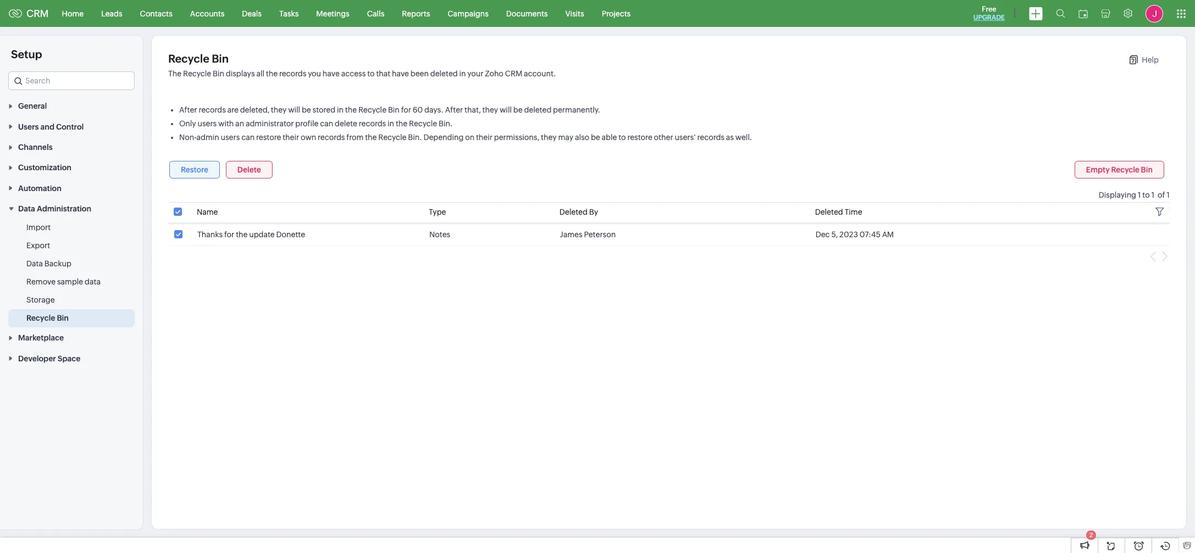Task type: locate. For each thing, give the bounding box(es) containing it.
setup
[[11, 48, 42, 60]]

restore down administrator
[[256, 133, 281, 142]]

can down stored
[[320, 119, 333, 128]]

marketplace
[[18, 334, 64, 343]]

deleted up 5,
[[815, 208, 843, 217]]

channels button
[[0, 137, 143, 157]]

to left of
[[1143, 191, 1150, 200]]

0 vertical spatial deleted
[[430, 69, 458, 78]]

2 horizontal spatial to
[[1143, 191, 1150, 200]]

1 horizontal spatial can
[[320, 119, 333, 128]]

upgrade
[[974, 14, 1005, 21]]

0 horizontal spatial they
[[271, 106, 287, 114]]

deleted time
[[815, 208, 862, 217]]

1 vertical spatial in
[[337, 106, 344, 114]]

thanks for the update donette
[[197, 230, 307, 239]]

1 vertical spatial deleted
[[524, 106, 552, 114]]

have right you
[[323, 69, 340, 78]]

backup
[[44, 260, 71, 268]]

displaying 1 to 1 of 1
[[1099, 191, 1170, 200]]

1 horizontal spatial in
[[388, 119, 394, 128]]

1 vertical spatial data
[[26, 260, 43, 268]]

import
[[26, 223, 51, 232]]

records left the as
[[697, 133, 725, 142]]

1 horizontal spatial be
[[513, 106, 523, 114]]

0 horizontal spatial restore
[[256, 133, 281, 142]]

deleted
[[430, 69, 458, 78], [524, 106, 552, 114]]

0 vertical spatial for
[[401, 106, 411, 114]]

0 horizontal spatial can
[[241, 133, 255, 142]]

deals link
[[233, 0, 270, 27]]

profile element
[[1139, 0, 1170, 27]]

0 horizontal spatial deleted
[[430, 69, 458, 78]]

bin up displays
[[212, 52, 229, 65]]

in up delete
[[337, 106, 344, 114]]

0 vertical spatial crm
[[26, 8, 49, 19]]

3 1 from the left
[[1167, 191, 1170, 200]]

to left that
[[367, 69, 375, 78]]

data inside region
[[26, 260, 43, 268]]

restore left the other
[[628, 133, 653, 142]]

tasks link
[[270, 0, 308, 27]]

automation
[[18, 184, 61, 193]]

be up the profile
[[302, 106, 311, 114]]

can down an at the left of the page
[[241, 133, 255, 142]]

users
[[198, 119, 217, 128], [221, 133, 240, 142]]

1 horizontal spatial crm
[[505, 69, 523, 78]]

well.
[[736, 133, 752, 142]]

export
[[26, 241, 50, 250]]

0 vertical spatial users
[[198, 119, 217, 128]]

may
[[558, 133, 574, 142]]

donette
[[276, 230, 305, 239]]

have right that
[[392, 69, 409, 78]]

2 will from the left
[[500, 106, 512, 114]]

records up 'with'
[[199, 106, 226, 114]]

their right on
[[476, 133, 493, 142]]

your
[[468, 69, 484, 78]]

2 horizontal spatial 1
[[1167, 191, 1170, 200]]

calls
[[367, 9, 385, 18]]

displays
[[226, 69, 255, 78]]

leads
[[101, 9, 122, 18]]

displaying
[[1099, 191, 1137, 200]]

0 horizontal spatial in
[[337, 106, 344, 114]]

their left own
[[283, 133, 299, 142]]

recycle down "storage" "link"
[[26, 314, 55, 323]]

contacts link
[[131, 0, 181, 27]]

2
[[1090, 532, 1093, 539]]

have
[[323, 69, 340, 78], [392, 69, 409, 78]]

0 horizontal spatial after
[[179, 106, 197, 114]]

users up admin
[[198, 119, 217, 128]]

for left the 60 at the left top of page
[[401, 106, 411, 114]]

data for data administration
[[18, 205, 35, 213]]

1 vertical spatial users
[[221, 133, 240, 142]]

marketplace button
[[0, 328, 143, 348]]

you
[[308, 69, 321, 78]]

deals
[[242, 9, 262, 18]]

projects
[[602, 9, 631, 18]]

0 horizontal spatial users
[[198, 119, 217, 128]]

by
[[589, 208, 598, 217]]

of
[[1158, 191, 1165, 200]]

profile image
[[1146, 5, 1164, 22]]

1 horizontal spatial users
[[221, 133, 240, 142]]

1 horizontal spatial deleted
[[524, 106, 552, 114]]

0 horizontal spatial 1
[[1138, 191, 1141, 200]]

data inside dropdown button
[[18, 205, 35, 213]]

storage link
[[26, 295, 55, 306]]

1 horizontal spatial will
[[500, 106, 512, 114]]

will up the profile
[[288, 106, 300, 114]]

1 horizontal spatial after
[[445, 106, 463, 114]]

1 after from the left
[[179, 106, 197, 114]]

1 vertical spatial bin.
[[408, 133, 422, 142]]

bin up marketplace dropdown button
[[57, 314, 69, 323]]

delete
[[335, 119, 357, 128]]

0 horizontal spatial their
[[283, 133, 299, 142]]

for right thanks
[[224, 230, 234, 239]]

been
[[411, 69, 429, 78]]

deleted up permissions,
[[524, 106, 552, 114]]

their
[[283, 133, 299, 142], [476, 133, 493, 142]]

0 horizontal spatial to
[[367, 69, 375, 78]]

0 vertical spatial in
[[459, 69, 466, 78]]

the
[[168, 69, 182, 78]]

account.
[[524, 69, 556, 78]]

bin left displays
[[213, 69, 224, 78]]

deleted right been
[[430, 69, 458, 78]]

1 restore from the left
[[256, 133, 281, 142]]

1 vertical spatial to
[[619, 133, 626, 142]]

2 horizontal spatial they
[[541, 133, 557, 142]]

None field
[[8, 71, 135, 90]]

they up administrator
[[271, 106, 287, 114]]

documents link
[[498, 0, 557, 27]]

deleted inside after records are deleted, they will be stored in the recycle bin for 60 days. after that, they will be deleted permanently. only users with an administrator profile can delete records in the recycle bin. non-admin users can restore their own records from the recycle bin. depending on their permissions, they may also be able to restore other users' records as well.
[[524, 106, 552, 114]]

to inside after records are deleted, they will be stored in the recycle bin for 60 days. after that, they will be deleted permanently. only users with an administrator profile can delete records in the recycle bin. non-admin users can restore their own records from the recycle bin. depending on their permissions, they may also be able to restore other users' records as well.
[[619, 133, 626, 142]]

0 horizontal spatial deleted
[[560, 208, 588, 217]]

1 horizontal spatial to
[[619, 133, 626, 142]]

other
[[654, 133, 673, 142]]

control
[[56, 122, 84, 131]]

5,
[[832, 230, 838, 239]]

recycle bin
[[26, 314, 69, 323]]

bin
[[212, 52, 229, 65], [213, 69, 224, 78], [388, 106, 400, 114], [57, 314, 69, 323]]

thanks
[[197, 230, 223, 239]]

they right the that,
[[483, 106, 498, 114]]

None button
[[169, 161, 220, 179], [226, 161, 273, 179], [1075, 161, 1165, 179], [169, 161, 220, 179], [226, 161, 273, 179], [1075, 161, 1165, 179]]

2 horizontal spatial be
[[591, 133, 600, 142]]

notes
[[429, 230, 452, 239]]

0 vertical spatial data
[[18, 205, 35, 213]]

will up permissions,
[[500, 106, 512, 114]]

2 vertical spatial to
[[1143, 191, 1150, 200]]

deleted inside recycle bin the recycle bin displays all the records you have access to that have been deleted in your zoho crm account.
[[430, 69, 458, 78]]

after up only
[[179, 106, 197, 114]]

crm right zoho
[[505, 69, 523, 78]]

bin. up the depending
[[439, 119, 453, 128]]

permissions,
[[494, 133, 540, 142]]

non-
[[179, 133, 197, 142]]

users and control
[[18, 122, 84, 131]]

search element
[[1050, 0, 1072, 27]]

an
[[235, 119, 244, 128]]

search image
[[1056, 9, 1066, 18]]

reports link
[[393, 0, 439, 27]]

bin left the 60 at the left top of page
[[388, 106, 400, 114]]

create menu image
[[1029, 7, 1043, 20]]

to
[[367, 69, 375, 78], [619, 133, 626, 142], [1143, 191, 1150, 200]]

data up import
[[18, 205, 35, 213]]

1 horizontal spatial deleted
[[815, 208, 843, 217]]

1 horizontal spatial bin.
[[439, 119, 453, 128]]

access
[[341, 69, 366, 78]]

0 vertical spatial to
[[367, 69, 375, 78]]

1 horizontal spatial restore
[[628, 133, 653, 142]]

2 horizontal spatial in
[[459, 69, 466, 78]]

own
[[301, 133, 316, 142]]

dec
[[816, 230, 830, 239]]

0 horizontal spatial have
[[323, 69, 340, 78]]

0 vertical spatial bin.
[[439, 119, 453, 128]]

1 horizontal spatial 1
[[1152, 191, 1155, 200]]

records left you
[[279, 69, 306, 78]]

in left 'your' at the left of page
[[459, 69, 466, 78]]

1 right of
[[1167, 191, 1170, 200]]

in right delete
[[388, 119, 394, 128]]

be right "also"
[[591, 133, 600, 142]]

storage
[[26, 296, 55, 305]]

data backup link
[[26, 258, 71, 269]]

data backup
[[26, 260, 71, 268]]

free upgrade
[[974, 5, 1005, 21]]

be up permissions,
[[513, 106, 523, 114]]

1 left of
[[1152, 191, 1155, 200]]

0 vertical spatial can
[[320, 119, 333, 128]]

1 1 from the left
[[1138, 191, 1141, 200]]

bin. down the 60 at the left top of page
[[408, 133, 422, 142]]

they left may
[[541, 133, 557, 142]]

1 right displaying
[[1138, 191, 1141, 200]]

deleted left the 'by'
[[560, 208, 588, 217]]

users down 'with'
[[221, 133, 240, 142]]

after left the that,
[[445, 106, 463, 114]]

tasks
[[279, 9, 299, 18]]

calendar image
[[1079, 9, 1088, 18]]

james peterson
[[560, 230, 616, 239]]

2 restore from the left
[[628, 133, 653, 142]]

data down export
[[26, 260, 43, 268]]

the
[[266, 69, 278, 78], [345, 106, 357, 114], [396, 119, 408, 128], [365, 133, 377, 142], [236, 230, 248, 239]]

can
[[320, 119, 333, 128], [241, 133, 255, 142]]

0 horizontal spatial will
[[288, 106, 300, 114]]

crm left 'home' link
[[26, 8, 49, 19]]

1 deleted from the left
[[560, 208, 588, 217]]

1 horizontal spatial for
[[401, 106, 411, 114]]

1 horizontal spatial their
[[476, 133, 493, 142]]

to right able
[[619, 133, 626, 142]]

1 horizontal spatial have
[[392, 69, 409, 78]]

1 vertical spatial crm
[[505, 69, 523, 78]]

crm link
[[9, 8, 49, 19]]

2 deleted from the left
[[815, 208, 843, 217]]

0 horizontal spatial for
[[224, 230, 234, 239]]

channels
[[18, 143, 53, 152]]

1
[[1138, 191, 1141, 200], [1152, 191, 1155, 200], [1167, 191, 1170, 200]]

1 have from the left
[[323, 69, 340, 78]]

deleted by
[[560, 208, 598, 217]]



Task type: describe. For each thing, give the bounding box(es) containing it.
time
[[845, 208, 862, 217]]

2 after from the left
[[445, 106, 463, 114]]

peterson
[[584, 230, 616, 239]]

bin inside 'data administration' region
[[57, 314, 69, 323]]

administration
[[37, 205, 91, 213]]

in inside recycle bin the recycle bin displays all the records you have access to that have been deleted in your zoho crm account.
[[459, 69, 466, 78]]

data administration region
[[0, 219, 143, 328]]

the inside recycle bin the recycle bin displays all the records you have access to that have been deleted in your zoho crm account.
[[266, 69, 278, 78]]

am
[[882, 230, 894, 239]]

on
[[465, 133, 475, 142]]

recycle bin the recycle bin displays all the records you have access to that have been deleted in your zoho crm account.
[[168, 52, 556, 78]]

import link
[[26, 222, 51, 233]]

07:45
[[860, 230, 881, 239]]

developer space button
[[0, 348, 143, 369]]

remove sample data link
[[26, 277, 101, 288]]

accounts
[[190, 9, 225, 18]]

1 will from the left
[[288, 106, 300, 114]]

meetings
[[316, 9, 350, 18]]

able
[[602, 133, 617, 142]]

general button
[[0, 96, 143, 116]]

1 horizontal spatial they
[[483, 106, 498, 114]]

james
[[560, 230, 583, 239]]

recycle bin link
[[26, 313, 69, 324]]

records up from
[[359, 119, 386, 128]]

remove
[[26, 278, 56, 287]]

deleted,
[[240, 106, 269, 114]]

0 horizontal spatial be
[[302, 106, 311, 114]]

data administration button
[[0, 198, 143, 219]]

recycle down the 60 at the left top of page
[[409, 119, 437, 128]]

reports
[[402, 9, 430, 18]]

for inside after records are deleted, they will be stored in the recycle bin for 60 days. after that, they will be deleted permanently. only users with an administrator profile can delete records in the recycle bin. non-admin users can restore their own records from the recycle bin. depending on their permissions, they may also be able to restore other users' records as well.
[[401, 106, 411, 114]]

data
[[85, 278, 101, 287]]

export link
[[26, 240, 50, 251]]

visits
[[566, 9, 584, 18]]

administrator
[[246, 119, 294, 128]]

admin
[[197, 133, 219, 142]]

to inside recycle bin the recycle bin displays all the records you have access to that have been deleted in your zoho crm account.
[[367, 69, 375, 78]]

projects link
[[593, 0, 640, 27]]

meetings link
[[308, 0, 358, 27]]

1 vertical spatial for
[[224, 230, 234, 239]]

accounts link
[[181, 0, 233, 27]]

as
[[726, 133, 734, 142]]

days.
[[424, 106, 444, 114]]

that,
[[465, 106, 481, 114]]

customization
[[18, 164, 71, 172]]

2 their from the left
[[476, 133, 493, 142]]

calls link
[[358, 0, 393, 27]]

leads link
[[92, 0, 131, 27]]

1 vertical spatial can
[[241, 133, 255, 142]]

contacts
[[140, 9, 173, 18]]

recycle up from
[[358, 106, 387, 114]]

space
[[58, 355, 81, 363]]

records inside recycle bin the recycle bin displays all the records you have access to that have been deleted in your zoho crm account.
[[279, 69, 306, 78]]

zoho
[[485, 69, 504, 78]]

2 1 from the left
[[1152, 191, 1155, 200]]

general
[[18, 102, 47, 111]]

profile
[[295, 119, 319, 128]]

stored
[[313, 106, 335, 114]]

only
[[179, 119, 196, 128]]

after records are deleted, they will be stored in the recycle bin for 60 days. after that, they will be deleted permanently. only users with an administrator profile can delete records in the recycle bin. non-admin users can restore their own records from the recycle bin. depending on their permissions, they may also be able to restore other users' records as well.
[[179, 106, 752, 142]]

free
[[982, 5, 997, 13]]

users
[[18, 122, 39, 131]]

from
[[347, 133, 364, 142]]

home
[[62, 9, 84, 18]]

crm inside recycle bin the recycle bin displays all the records you have access to that have been deleted in your zoho crm account.
[[505, 69, 523, 78]]

visits link
[[557, 0, 593, 27]]

documents
[[506, 9, 548, 18]]

0 horizontal spatial bin.
[[408, 133, 422, 142]]

deleted for deleted time
[[815, 208, 843, 217]]

and
[[40, 122, 54, 131]]

depending
[[424, 133, 464, 142]]

campaigns
[[448, 9, 489, 18]]

developer space
[[18, 355, 81, 363]]

recycle inside 'data administration' region
[[26, 314, 55, 323]]

2 vertical spatial in
[[388, 119, 394, 128]]

1 their from the left
[[283, 133, 299, 142]]

campaigns link
[[439, 0, 498, 27]]

dec 5, 2023 07:45 am
[[816, 230, 894, 239]]

name
[[197, 208, 218, 217]]

help
[[1142, 56, 1159, 64]]

bin inside after records are deleted, they will be stored in the recycle bin for 60 days. after that, they will be deleted permanently. only users with an administrator profile can delete records in the recycle bin. non-admin users can restore their own records from the recycle bin. depending on their permissions, they may also be able to restore other users' records as well.
[[388, 106, 400, 114]]

Search text field
[[9, 72, 134, 90]]

data administration
[[18, 205, 91, 213]]

recycle up the
[[168, 52, 209, 65]]

records down delete
[[318, 133, 345, 142]]

users'
[[675, 133, 696, 142]]

deleted for deleted by
[[560, 208, 588, 217]]

2 have from the left
[[392, 69, 409, 78]]

data for data backup
[[26, 260, 43, 268]]

create menu element
[[1023, 0, 1050, 27]]

with
[[218, 119, 234, 128]]

are
[[227, 106, 239, 114]]

update
[[249, 230, 275, 239]]

recycle right the
[[183, 69, 211, 78]]

users and control button
[[0, 116, 143, 137]]

recycle right from
[[378, 133, 407, 142]]

permanently.
[[553, 106, 600, 114]]

0 horizontal spatial crm
[[26, 8, 49, 19]]

customization button
[[0, 157, 143, 178]]



Task type: vqa. For each thing, say whether or not it's contained in the screenshot.
Add to the left
no



